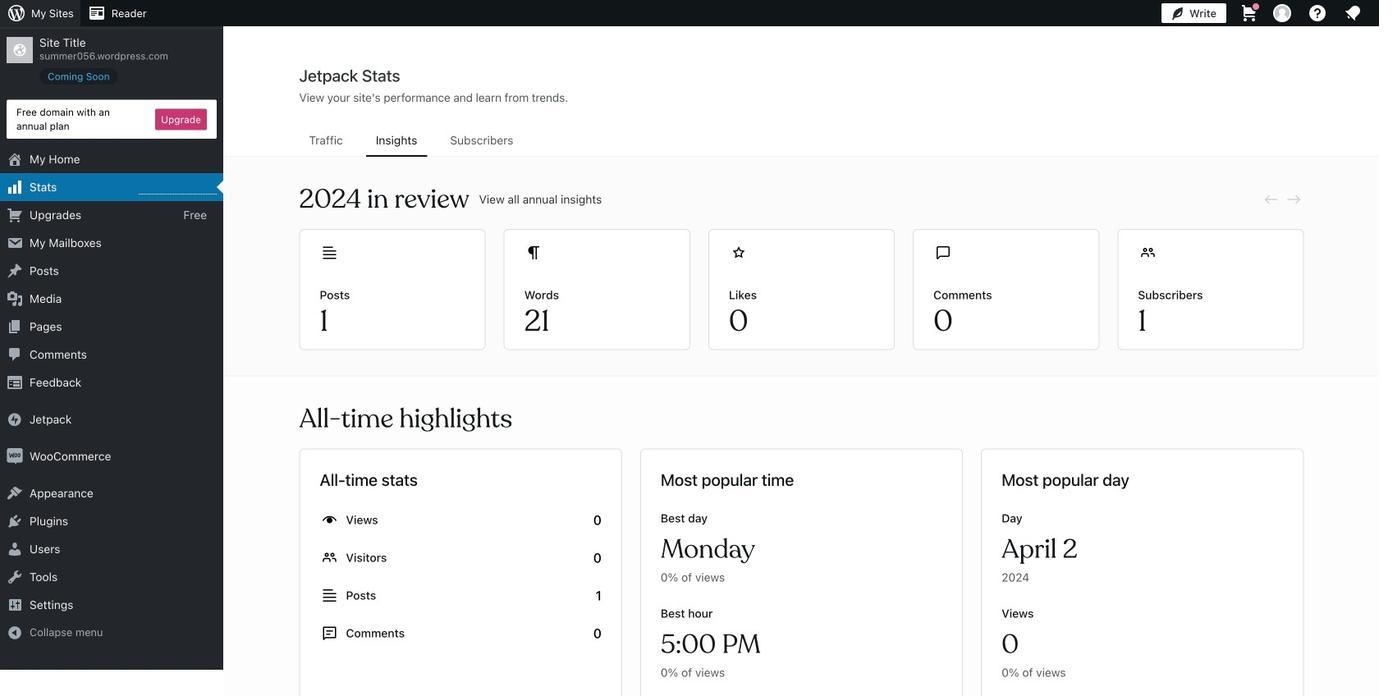 Task type: describe. For each thing, give the bounding box(es) containing it.
1 list item from the top
[[1372, 161, 1379, 238]]

1 img image from the top
[[7, 411, 23, 428]]

my profile image
[[1273, 4, 1291, 22]]



Task type: vqa. For each thing, say whether or not it's contained in the screenshot.
MENU at the top of the page
yes



Task type: locate. For each thing, give the bounding box(es) containing it.
2 img image from the top
[[7, 448, 23, 465]]

2 list item from the top
[[1372, 238, 1379, 299]]

highest hourly views 0 image
[[139, 184, 217, 195]]

menu
[[299, 126, 1304, 157]]

0 vertical spatial img image
[[7, 411, 23, 428]]

img image
[[7, 411, 23, 428], [7, 448, 23, 465]]

manage your notifications image
[[1343, 3, 1363, 23]]

1 vertical spatial img image
[[7, 448, 23, 465]]

main content
[[224, 65, 1379, 696]]

list item
[[1372, 161, 1379, 238], [1372, 238, 1379, 299]]

help image
[[1308, 3, 1327, 23]]

my shopping cart image
[[1240, 3, 1259, 23]]



